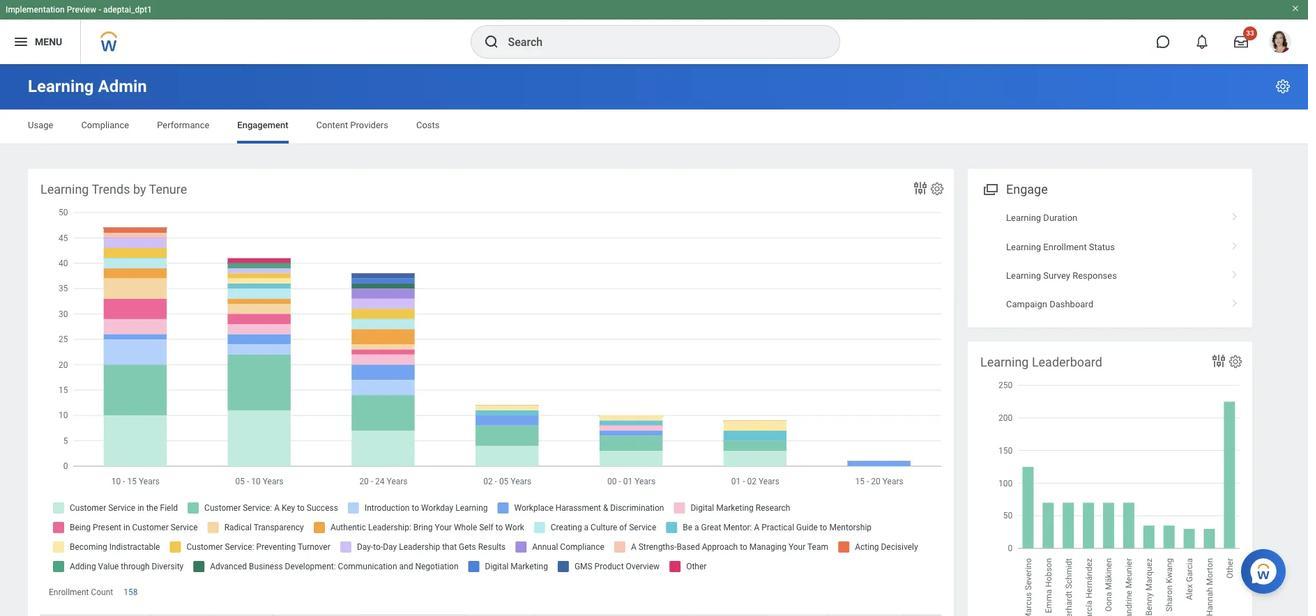Task type: describe. For each thing, give the bounding box(es) containing it.
6 column header from the left
[[466, 615, 534, 616]]

158 button
[[124, 587, 140, 598]]

chevron right image for campaign dashboard
[[1226, 295, 1244, 308]]

9 column header from the left
[[685, 615, 767, 616]]

tenure
[[149, 182, 187, 197]]

12 column header from the left
[[904, 615, 1007, 616]]

learning enrollment status link
[[968, 233, 1252, 261]]

menu button
[[0, 20, 80, 64]]

close environment banner image
[[1292, 4, 1300, 13]]

row inside learning trends by tenure element
[[40, 615, 1308, 616]]

10 column header from the left
[[767, 615, 828, 616]]

learning for learning admin
[[28, 77, 94, 96]]

learning survey responses
[[1006, 271, 1117, 281]]

configure and view chart data image
[[912, 180, 929, 197]]

compliance
[[81, 120, 129, 130]]

enrollment count
[[49, 588, 113, 598]]

5 column header from the left
[[363, 615, 466, 616]]

leaderboard
[[1032, 355, 1102, 370]]

7 column header from the left
[[534, 615, 596, 616]]

usage
[[28, 120, 53, 130]]

preview
[[67, 5, 96, 15]]

campaign
[[1006, 299, 1047, 310]]

learning trends by tenure
[[40, 182, 187, 197]]

costs
[[416, 120, 440, 130]]

learning for learning duration
[[1006, 213, 1041, 223]]

notifications large image
[[1195, 35, 1209, 49]]

2 column header from the left
[[151, 615, 212, 616]]

learning duration
[[1006, 213, 1078, 223]]

search image
[[483, 33, 500, 50]]

survey
[[1044, 271, 1070, 281]]

3 column header from the left
[[212, 615, 273, 616]]

33
[[1246, 29, 1254, 37]]

campaign dashboard link
[[968, 290, 1252, 319]]

Search Workday  search field
[[508, 27, 811, 57]]

implementation preview -   adeptai_dpt1
[[6, 5, 152, 15]]

campaign dashboard
[[1006, 299, 1093, 310]]

configure and view chart data image
[[1211, 353, 1227, 370]]

configure learning trends by tenure image
[[930, 181, 945, 197]]

implementation
[[6, 5, 65, 15]]

learning admin main content
[[0, 64, 1308, 616]]

performance
[[157, 120, 209, 130]]

4 column header from the left
[[273, 615, 363, 616]]

chevron right image for learning survey responses
[[1226, 266, 1244, 280]]

adeptai_dpt1
[[103, 5, 152, 15]]

158
[[124, 588, 138, 598]]

responses
[[1073, 271, 1117, 281]]

trends
[[92, 182, 130, 197]]

learning for learning leaderboard
[[981, 355, 1029, 370]]

status
[[1089, 242, 1115, 252]]

-
[[98, 5, 101, 15]]



Task type: locate. For each thing, give the bounding box(es) containing it.
chevron right image
[[1226, 237, 1244, 251], [1226, 295, 1244, 308]]

enrollment
[[1044, 242, 1087, 252], [49, 588, 89, 598]]

chevron right image for learning duration
[[1226, 208, 1244, 222]]

by
[[133, 182, 146, 197]]

1 vertical spatial chevron right image
[[1226, 266, 1244, 280]]

chevron right image inside learning survey responses link
[[1226, 266, 1244, 280]]

list
[[968, 204, 1252, 319]]

11 column header from the left
[[828, 615, 904, 616]]

admin
[[98, 77, 147, 96]]

chevron right image for learning enrollment status
[[1226, 237, 1244, 251]]

learning leaderboard
[[981, 355, 1102, 370]]

justify image
[[13, 33, 29, 50]]

2 chevron right image from the top
[[1226, 295, 1244, 308]]

menu
[[35, 36, 62, 47]]

providers
[[350, 120, 388, 130]]

learning down engage
[[1006, 213, 1041, 223]]

0 vertical spatial chevron right image
[[1226, 237, 1244, 251]]

chevron right image inside learning duration link
[[1226, 208, 1244, 222]]

learning
[[28, 77, 94, 96], [40, 182, 89, 197], [1006, 213, 1041, 223], [1006, 242, 1041, 252], [1006, 271, 1041, 281], [981, 355, 1029, 370]]

chevron right image inside learning enrollment status "link"
[[1226, 237, 1244, 251]]

content
[[316, 120, 348, 130]]

learning up usage
[[28, 77, 94, 96]]

8 column header from the left
[[596, 615, 685, 616]]

learning trends by tenure element
[[28, 169, 1308, 616]]

learning up campaign at the right of page
[[1006, 271, 1041, 281]]

1 column header from the left
[[40, 615, 151, 616]]

count
[[91, 588, 113, 598]]

learning survey responses link
[[968, 261, 1252, 290]]

learning down campaign at the right of page
[[981, 355, 1029, 370]]

1 vertical spatial chevron right image
[[1226, 295, 1244, 308]]

list inside learning admin "main content"
[[968, 204, 1252, 319]]

engagement
[[237, 120, 288, 130]]

menu group image
[[981, 179, 999, 198]]

1 horizontal spatial enrollment
[[1044, 242, 1087, 252]]

engage
[[1006, 182, 1048, 197]]

duration
[[1044, 213, 1078, 223]]

learning for learning enrollment status
[[1006, 242, 1041, 252]]

0 vertical spatial enrollment
[[1044, 242, 1087, 252]]

1 chevron right image from the top
[[1226, 237, 1244, 251]]

enrollment inside learning enrollment status "link"
[[1044, 242, 1087, 252]]

chevron right image inside campaign dashboard link
[[1226, 295, 1244, 308]]

chevron right image
[[1226, 208, 1244, 222], [1226, 266, 1244, 280]]

list containing learning duration
[[968, 204, 1252, 319]]

profile logan mcneil image
[[1269, 31, 1292, 56]]

1 vertical spatial enrollment
[[49, 588, 89, 598]]

enrollment up learning survey responses
[[1044, 242, 1087, 252]]

tab list
[[14, 110, 1294, 144]]

2 chevron right image from the top
[[1226, 266, 1244, 280]]

configure learning leaderboard image
[[1228, 354, 1243, 370]]

learning duration link
[[968, 204, 1252, 233]]

configure this page image
[[1275, 78, 1292, 95]]

inbox large image
[[1234, 35, 1248, 49]]

0 vertical spatial chevron right image
[[1226, 208, 1244, 222]]

learning left trends on the left top
[[40, 182, 89, 197]]

learning down learning duration
[[1006, 242, 1041, 252]]

column header
[[40, 615, 151, 616], [151, 615, 212, 616], [212, 615, 273, 616], [273, 615, 363, 616], [363, 615, 466, 616], [466, 615, 534, 616], [534, 615, 596, 616], [596, 615, 685, 616], [685, 615, 767, 616], [767, 615, 828, 616], [828, 615, 904, 616], [904, 615, 1007, 616]]

33 button
[[1226, 27, 1257, 57]]

learning for learning trends by tenure
[[40, 182, 89, 197]]

learning leaderboard element
[[968, 342, 1252, 616]]

enrollment left count
[[49, 588, 89, 598]]

0 horizontal spatial enrollment
[[49, 588, 89, 598]]

learning admin
[[28, 77, 147, 96]]

menu banner
[[0, 0, 1308, 64]]

tab list containing usage
[[14, 110, 1294, 144]]

content providers
[[316, 120, 388, 130]]

tab list inside learning admin "main content"
[[14, 110, 1294, 144]]

1 chevron right image from the top
[[1226, 208, 1244, 222]]

dashboard
[[1050, 299, 1093, 310]]

enrollment inside learning trends by tenure element
[[49, 588, 89, 598]]

learning enrollment status
[[1006, 242, 1115, 252]]

learning for learning survey responses
[[1006, 271, 1041, 281]]

row
[[40, 615, 1308, 616]]

learning inside "link"
[[1006, 242, 1041, 252]]



Task type: vqa. For each thing, say whether or not it's contained in the screenshot.
Implementation Preview -   adeptai_dpt1 BANNER
no



